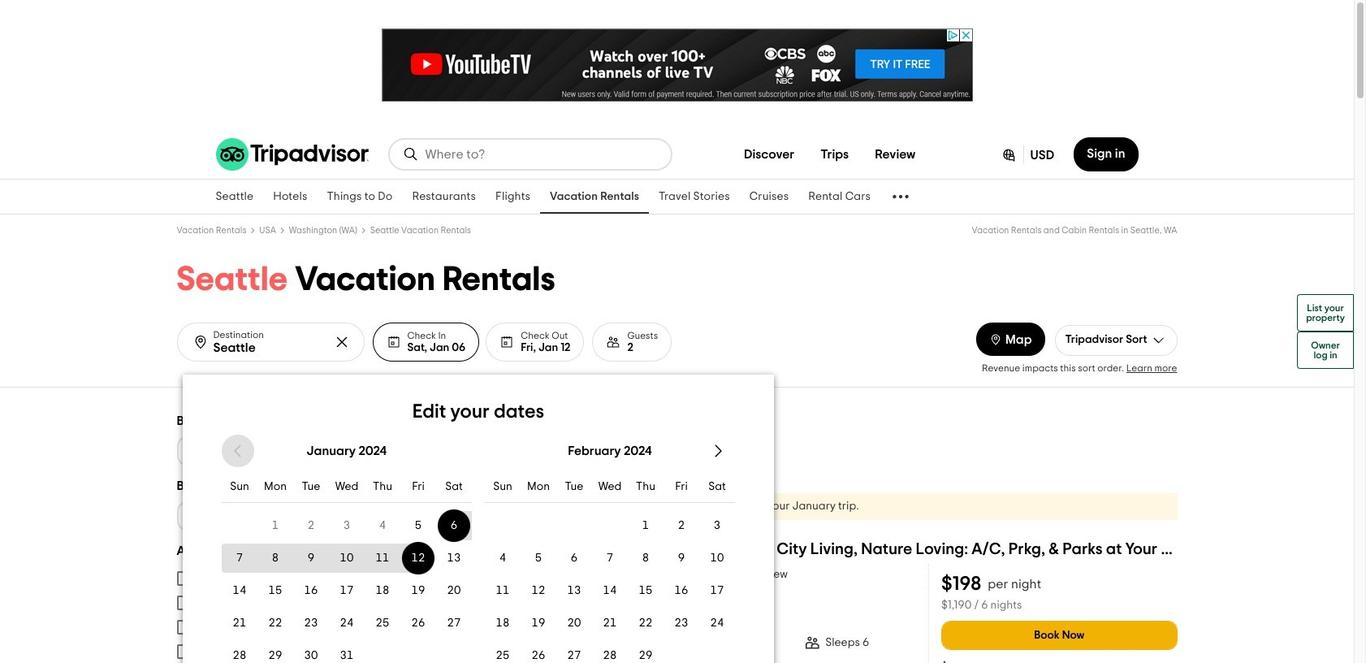 Task type: vqa. For each thing, say whether or not it's contained in the screenshot.
top 1
no



Task type: describe. For each thing, give the bounding box(es) containing it.
2 group from the top
[[177, 478, 412, 530]]

2 grid from the left
[[485, 431, 735, 663]]

1 vertical spatial search image
[[192, 334, 208, 350]]

3 group from the top
[[177, 543, 412, 663]]

1 row group from the left
[[222, 511, 472, 663]]

previous month image
[[228, 441, 248, 461]]



Task type: locate. For each thing, give the bounding box(es) containing it.
1 vertical spatial group
[[177, 478, 412, 530]]

row
[[222, 472, 472, 503], [485, 472, 735, 503], [222, 511, 472, 540], [485, 511, 735, 540], [222, 544, 472, 573], [485, 544, 735, 573], [222, 576, 472, 605], [485, 576, 735, 605], [222, 609, 472, 638], [485, 609, 735, 638], [222, 641, 472, 663], [485, 641, 735, 663]]

row group
[[222, 511, 472, 663], [485, 511, 735, 663]]

1 horizontal spatial search search field
[[425, 147, 658, 162]]

None search field
[[390, 140, 671, 169]]

menu
[[177, 566, 412, 663]]

Search search field
[[425, 147, 658, 162], [213, 340, 321, 356]]

0 horizontal spatial grid
[[222, 431, 472, 663]]

grid
[[222, 431, 472, 663], [485, 431, 735, 663]]

search image
[[403, 146, 419, 163], [192, 334, 208, 350]]

1 horizontal spatial grid
[[485, 431, 735, 663]]

tripadvisor image
[[216, 138, 369, 171]]

0 horizontal spatial search image
[[192, 334, 208, 350]]

0 horizontal spatial search search field
[[213, 340, 321, 356]]

0 vertical spatial search search field
[[425, 147, 658, 162]]

clear image
[[334, 334, 350, 350]]

1 grid from the left
[[222, 431, 472, 663]]

0 vertical spatial group
[[177, 413, 412, 465]]

advertisement region
[[382, 28, 973, 102]]

1 vertical spatial search search field
[[213, 340, 321, 356]]

1 horizontal spatial search image
[[403, 146, 419, 163]]

group
[[177, 413, 412, 465], [177, 478, 412, 530], [177, 543, 412, 663]]

2 vertical spatial group
[[177, 543, 412, 663]]

1 group from the top
[[177, 413, 412, 465]]

west seattle city living, nature loving: a/c, prkg, & parks at your fingertips, vacation rental in seattle image
[[432, 541, 669, 663]]

2 row group from the left
[[485, 511, 735, 663]]

1 horizontal spatial row group
[[485, 511, 735, 663]]

0 vertical spatial search image
[[403, 146, 419, 163]]

0 horizontal spatial row group
[[222, 511, 472, 663]]

next month image
[[709, 441, 729, 461]]



